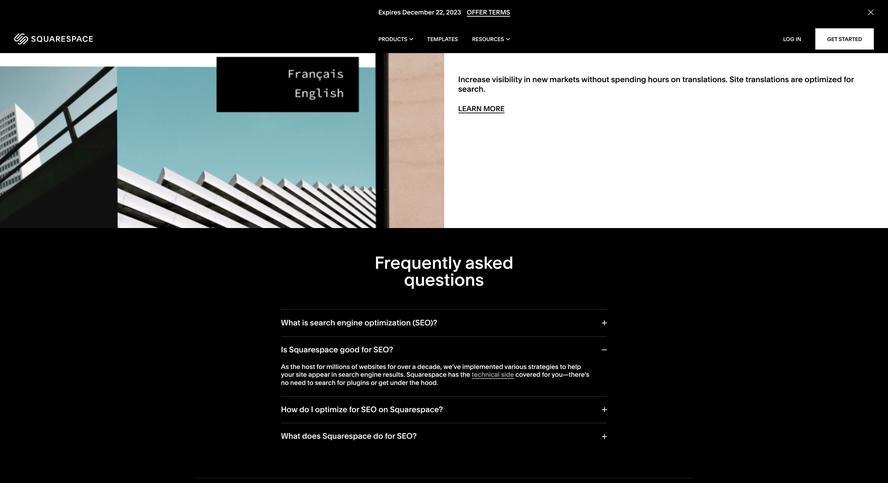 Task type: describe. For each thing, give the bounding box(es) containing it.
websites
[[359, 363, 386, 371]]

expires december 22, 2023
[[378, 8, 461, 16]]

covered for you—there's no need to search for plugins or get under the hood.
[[281, 371, 590, 387]]

hours
[[648, 75, 670, 85]]

december
[[402, 8, 434, 16]]

as the host for millions of websites for over a decade, we've implemented various strategies to help your site appear in search engine results. squarespace has the
[[281, 363, 581, 379]]

get
[[379, 379, 389, 387]]

engine inside the as the host for millions of websites for over a decade, we've implemented various strategies to help your site appear in search engine results. squarespace has the
[[361, 371, 382, 379]]

of
[[352, 363, 358, 371]]

appear
[[309, 371, 330, 379]]

without
[[582, 75, 610, 85]]

decade,
[[418, 363, 442, 371]]

offer
[[467, 8, 487, 16]]

learn
[[459, 105, 482, 113]]

in
[[796, 36, 802, 42]]

get started link
[[816, 28, 875, 50]]

squarespace logo link
[[14, 33, 186, 45]]

resources
[[472, 36, 504, 42]]

covered
[[516, 371, 541, 379]]

started
[[839, 36, 863, 42]]

site
[[296, 371, 307, 379]]

hood.
[[421, 379, 439, 387]]

visibility
[[492, 75, 522, 85]]

0 horizontal spatial on
[[379, 405, 388, 415]]

results.
[[383, 371, 405, 379]]

site translation extension ui image
[[0, 0, 444, 229]]

how do i optimize for seo on squarespace?
[[281, 405, 443, 415]]

are
[[791, 75, 803, 85]]

help
[[568, 363, 581, 371]]

implemented
[[463, 363, 503, 371]]

strategies
[[529, 363, 559, 371]]

0 vertical spatial search
[[310, 319, 335, 328]]

1 horizontal spatial do
[[374, 432, 383, 442]]

under
[[390, 379, 408, 387]]

in inside increase visibility in new markets without spending hours on translations. site translations are optimized for search.
[[524, 75, 531, 85]]

technical side link
[[472, 371, 514, 380]]

translations.
[[683, 75, 728, 85]]

get
[[828, 36, 838, 42]]

a
[[412, 363, 416, 371]]

squarespace?
[[390, 405, 443, 415]]

as
[[281, 363, 289, 371]]

products button
[[379, 25, 413, 53]]

2 vertical spatial squarespace
[[323, 432, 372, 442]]

squarespace logo image
[[14, 33, 93, 45]]

what for what is search engine optimization (seo)?
[[281, 319, 301, 328]]

or
[[371, 379, 377, 387]]

technical
[[472, 371, 500, 379]]

search inside covered for you—there's no need to search for plugins or get under the hood.
[[315, 379, 336, 387]]

increase
[[459, 75, 491, 85]]

search inside the as the host for millions of websites for over a decade, we've implemented various strategies to help your site appear in search engine results. squarespace has the
[[339, 371, 359, 379]]

your
[[281, 371, 295, 379]]

site
[[730, 75, 744, 85]]

get started
[[828, 36, 863, 42]]

0 vertical spatial seo?
[[374, 345, 393, 355]]

is
[[281, 345, 287, 355]]

templates
[[428, 36, 458, 42]]

you—there's
[[552, 371, 590, 379]]

frequently asked questions
[[375, 253, 514, 291]]

optimize
[[315, 405, 348, 415]]

seo
[[361, 405, 377, 415]]

in inside the as the host for millions of websites for over a decade, we've implemented various strategies to help your site appear in search engine results. squarespace has the
[[332, 371, 337, 379]]



Task type: vqa. For each thing, say whether or not it's contained in the screenshot.
GET STARTED link
yes



Task type: locate. For each thing, give the bounding box(es) containing it.
what for what does squarespace do for seo?
[[281, 432, 301, 442]]

need
[[290, 379, 306, 387]]

translations
[[746, 75, 790, 85]]

0 vertical spatial to
[[560, 363, 567, 371]]

search
[[310, 319, 335, 328], [339, 371, 359, 379], [315, 379, 336, 387]]

in left new
[[524, 75, 531, 85]]

does
[[302, 432, 321, 442]]

1 vertical spatial squarespace
[[407, 371, 447, 379]]

is squarespace good for seo?
[[281, 345, 393, 355]]

0 vertical spatial do
[[300, 405, 309, 415]]

products
[[379, 36, 408, 42]]

spending
[[612, 75, 647, 85]]

engine
[[337, 319, 363, 328], [361, 371, 382, 379]]

squarespace up hood.
[[407, 371, 447, 379]]

on right hours
[[671, 75, 681, 85]]

questions
[[404, 270, 484, 291]]

1 vertical spatial search
[[339, 371, 359, 379]]

resources button
[[472, 25, 510, 53]]

0 horizontal spatial the
[[291, 363, 301, 371]]

log
[[784, 36, 795, 42]]

do down seo on the left of page
[[374, 432, 383, 442]]

offer terms link
[[467, 8, 510, 17]]

2 horizontal spatial the
[[461, 371, 471, 379]]

expires
[[378, 8, 401, 16]]

to inside the as the host for millions of websites for over a decade, we've implemented various strategies to help your site appear in search engine results. squarespace has the
[[560, 363, 567, 371]]

new
[[533, 75, 548, 85]]

search right is
[[310, 319, 335, 328]]

learn more
[[459, 105, 505, 113]]

2 vertical spatial search
[[315, 379, 336, 387]]

millions
[[327, 363, 350, 371]]

good
[[340, 345, 360, 355]]

seo?
[[374, 345, 393, 355], [397, 432, 417, 442]]

to inside covered for you—there's no need to search for plugins or get under the hood.
[[308, 379, 314, 387]]

1 what from the top
[[281, 319, 301, 328]]

log             in
[[784, 36, 802, 42]]

we've
[[444, 363, 461, 371]]

squarespace up host
[[289, 345, 338, 355]]

host
[[302, 363, 315, 371]]

to left help
[[560, 363, 567, 371]]

1 horizontal spatial on
[[671, 75, 681, 85]]

i
[[311, 405, 313, 415]]

optimization
[[365, 319, 411, 328]]

engine up good
[[337, 319, 363, 328]]

0 horizontal spatial do
[[300, 405, 309, 415]]

2023
[[446, 8, 461, 16]]

learn more link
[[459, 105, 505, 114]]

the
[[291, 363, 301, 371], [461, 371, 471, 379], [410, 379, 420, 387]]

more
[[484, 105, 505, 113]]

search.
[[459, 84, 486, 94]]

to
[[560, 363, 567, 371], [308, 379, 314, 387]]

engine up or
[[361, 371, 382, 379]]

has
[[448, 371, 459, 379]]

markets
[[550, 75, 580, 85]]

1 vertical spatial on
[[379, 405, 388, 415]]

no
[[281, 379, 289, 387]]

asked
[[465, 253, 514, 274]]

1 horizontal spatial seo?
[[397, 432, 417, 442]]

in
[[524, 75, 531, 85], [332, 371, 337, 379]]

technical side
[[472, 371, 514, 379]]

what left does
[[281, 432, 301, 442]]

0 vertical spatial squarespace
[[289, 345, 338, 355]]

0 horizontal spatial in
[[332, 371, 337, 379]]

do
[[300, 405, 309, 415], [374, 432, 383, 442]]

1 vertical spatial engine
[[361, 371, 382, 379]]

the left hood.
[[410, 379, 420, 387]]

1 horizontal spatial in
[[524, 75, 531, 85]]

do left "i"
[[300, 405, 309, 415]]

on
[[671, 75, 681, 85], [379, 405, 388, 415]]

templates link
[[428, 25, 458, 53]]

side
[[501, 371, 514, 379]]

what is search engine optimization (seo)?
[[281, 319, 437, 328]]

0 horizontal spatial to
[[308, 379, 314, 387]]

what left is
[[281, 319, 301, 328]]

0 vertical spatial on
[[671, 75, 681, 85]]

for inside increase visibility in new markets without spending hours on translations. site translations are optimized for search.
[[844, 75, 854, 85]]

log             in link
[[784, 36, 802, 42]]

1 vertical spatial in
[[332, 371, 337, 379]]

to down appear
[[308, 379, 314, 387]]

22,
[[436, 8, 445, 16]]

search up the plugins
[[339, 371, 359, 379]]

0 vertical spatial engine
[[337, 319, 363, 328]]

1 vertical spatial seo?
[[397, 432, 417, 442]]

plugins
[[347, 379, 370, 387]]

how
[[281, 405, 298, 415]]

the inside covered for you—there's no need to search for plugins or get under the hood.
[[410, 379, 420, 387]]

1 vertical spatial to
[[308, 379, 314, 387]]

in right appear
[[332, 371, 337, 379]]

seo? up websites
[[374, 345, 393, 355]]

1 vertical spatial what
[[281, 432, 301, 442]]

the right as
[[291, 363, 301, 371]]

squarespace down "how do i optimize for seo on squarespace?"
[[323, 432, 372, 442]]

optimized
[[805, 75, 843, 85]]

squarespace
[[289, 345, 338, 355], [407, 371, 447, 379], [323, 432, 372, 442]]

various
[[505, 363, 527, 371]]

(seo)?
[[413, 319, 437, 328]]

1 vertical spatial do
[[374, 432, 383, 442]]

frequently
[[375, 253, 461, 274]]

0 vertical spatial in
[[524, 75, 531, 85]]

seo? down squarespace?
[[397, 432, 417, 442]]

increase visibility in new markets without spending hours on translations. site translations are optimized for search.
[[459, 75, 854, 94]]

2 what from the top
[[281, 432, 301, 442]]

0 horizontal spatial seo?
[[374, 345, 393, 355]]

0 vertical spatial what
[[281, 319, 301, 328]]

what
[[281, 319, 301, 328], [281, 432, 301, 442]]

terms
[[489, 8, 510, 16]]

over
[[398, 363, 411, 371]]

squarespace inside the as the host for millions of websites for over a decade, we've implemented various strategies to help your site appear in search engine results. squarespace has the
[[407, 371, 447, 379]]

1 horizontal spatial to
[[560, 363, 567, 371]]

1 horizontal spatial the
[[410, 379, 420, 387]]

for
[[844, 75, 854, 85], [362, 345, 372, 355], [317, 363, 325, 371], [388, 363, 396, 371], [542, 371, 551, 379], [337, 379, 346, 387], [349, 405, 360, 415], [385, 432, 395, 442]]

on inside increase visibility in new markets without spending hours on translations. site translations are optimized for search.
[[671, 75, 681, 85]]

the right has
[[461, 371, 471, 379]]

offer terms
[[467, 8, 510, 16]]

search down appear
[[315, 379, 336, 387]]

on right seo on the left of page
[[379, 405, 388, 415]]

is
[[302, 319, 308, 328]]

what does squarespace do for seo?
[[281, 432, 417, 442]]



